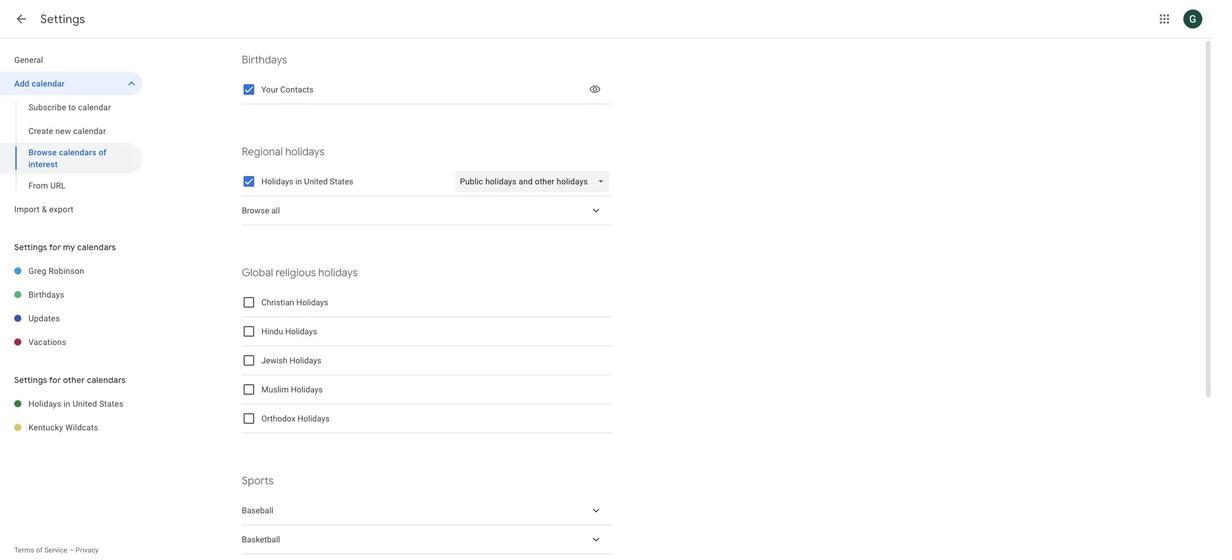 Task type: locate. For each thing, give the bounding box(es) containing it.
of down create new calendar
[[99, 148, 107, 157]]

basketball tree item
[[242, 525, 612, 554]]

0 horizontal spatial holidays in united states
[[28, 399, 124, 408]]

browse inside browse calendars of interest
[[28, 148, 57, 157]]

add
[[14, 79, 29, 88]]

settings for settings for my calendars
[[14, 242, 47, 253]]

birthdays
[[242, 53, 287, 66], [28, 290, 64, 299]]

1 horizontal spatial of
[[99, 148, 107, 157]]

holidays in united states
[[261, 177, 354, 186], [28, 399, 124, 408]]

holidays down the global religious holidays
[[296, 298, 328, 307]]

holidays right orthodox
[[298, 414, 330, 423]]

1 horizontal spatial united
[[304, 177, 328, 186]]

holidays up orthodox holidays
[[291, 385, 323, 394]]

1 horizontal spatial holidays in united states
[[261, 177, 354, 186]]

settings up greg
[[14, 242, 47, 253]]

holidays up kentucky
[[28, 399, 61, 408]]

calendars down create new calendar
[[59, 148, 96, 157]]

in down regional holidays
[[296, 177, 302, 186]]

2 for from the top
[[49, 375, 61, 385]]

settings for my calendars
[[14, 242, 116, 253]]

browse up interest
[[28, 148, 57, 157]]

calendar up subscribe
[[32, 79, 65, 88]]

settings for my calendars tree
[[0, 259, 142, 354]]

of
[[99, 148, 107, 157], [36, 546, 43, 554]]

settings for other calendars
[[14, 375, 126, 385]]

calendar right new
[[73, 126, 106, 136]]

0 horizontal spatial of
[[36, 546, 43, 554]]

0 horizontal spatial states
[[99, 399, 124, 408]]

christian holidays
[[261, 298, 328, 307]]

birthdays link
[[28, 283, 142, 307]]

calendar for subscribe to calendar
[[78, 103, 111, 112]]

settings for settings
[[40, 12, 85, 27]]

calendar for create new calendar
[[73, 126, 106, 136]]

greg robinson
[[28, 266, 84, 276]]

2 vertical spatial settings
[[14, 375, 47, 385]]

terms of service – privacy
[[14, 546, 99, 554]]

1 vertical spatial in
[[64, 399, 70, 408]]

birthdays tree item
[[0, 283, 142, 307]]

0 vertical spatial for
[[49, 242, 61, 253]]

0 vertical spatial of
[[99, 148, 107, 157]]

browse left all
[[242, 206, 269, 215]]

new
[[55, 126, 71, 136]]

wildcats
[[65, 423, 98, 432]]

1 horizontal spatial in
[[296, 177, 302, 186]]

global religious holidays
[[242, 266, 358, 279]]

settings down vacations
[[14, 375, 47, 385]]

1 vertical spatial holidays
[[318, 266, 358, 279]]

2 vertical spatial calendars
[[87, 375, 126, 385]]

0 vertical spatial settings
[[40, 12, 85, 27]]

christian
[[261, 298, 294, 307]]

greg
[[28, 266, 46, 276]]

1 horizontal spatial browse
[[242, 206, 269, 215]]

1 vertical spatial of
[[36, 546, 43, 554]]

1 vertical spatial holidays in united states
[[28, 399, 124, 408]]

browse inside tree item
[[242, 206, 269, 215]]

other
[[63, 375, 85, 385]]

1 vertical spatial birthdays
[[28, 290, 64, 299]]

states
[[330, 177, 354, 186], [99, 399, 124, 408]]

united up kentucky wildcats 'link' at bottom
[[73, 399, 97, 408]]

updates tree item
[[0, 307, 142, 330]]

holidays right regional
[[285, 145, 325, 158]]

in
[[296, 177, 302, 186], [64, 399, 70, 408]]

of inside browse calendars of interest
[[99, 148, 107, 157]]

united
[[304, 177, 328, 186], [73, 399, 97, 408]]

create
[[28, 126, 53, 136]]

in down settings for other calendars
[[64, 399, 70, 408]]

calendars inside browse calendars of interest
[[59, 148, 96, 157]]

muslim holidays
[[261, 385, 323, 394]]

calendars right my
[[77, 242, 116, 253]]

browse all tree item
[[242, 196, 612, 225]]

1 vertical spatial united
[[73, 399, 97, 408]]

for left other
[[49, 375, 61, 385]]

go back image
[[14, 12, 28, 26]]

holidays in united states down other
[[28, 399, 124, 408]]

browse
[[28, 148, 57, 157], [242, 206, 269, 215]]

of right terms
[[36, 546, 43, 554]]

holidays right the hindu at left bottom
[[285, 327, 317, 336]]

religious
[[276, 266, 316, 279]]

regional holidays
[[242, 145, 325, 158]]

calendars
[[59, 148, 96, 157], [77, 242, 116, 253], [87, 375, 126, 385]]

vacations tree item
[[0, 330, 142, 354]]

birthdays up updates
[[28, 290, 64, 299]]

hindu holidays
[[261, 327, 317, 336]]

1 vertical spatial states
[[99, 399, 124, 408]]

holidays
[[261, 177, 293, 186], [296, 298, 328, 307], [285, 327, 317, 336], [290, 356, 322, 365], [291, 385, 323, 394], [28, 399, 61, 408], [298, 414, 330, 423]]

1 vertical spatial for
[[49, 375, 61, 385]]

0 vertical spatial birthdays
[[242, 53, 287, 66]]

0 horizontal spatial browse
[[28, 148, 57, 157]]

holidays right the jewish
[[290, 356, 322, 365]]

1 vertical spatial calendar
[[78, 103, 111, 112]]

0 vertical spatial browse
[[28, 148, 57, 157]]

settings right go back image
[[40, 12, 85, 27]]

kentucky wildcats link
[[28, 416, 142, 439]]

settings heading
[[40, 12, 85, 27]]

my
[[63, 242, 75, 253]]

2 vertical spatial calendar
[[73, 126, 106, 136]]

calendar
[[32, 79, 65, 88], [78, 103, 111, 112], [73, 126, 106, 136]]

holidays in united states down regional holidays
[[261, 177, 354, 186]]

calendars for my
[[77, 242, 116, 253]]

birthdays up your
[[242, 53, 287, 66]]

calendar right to
[[78, 103, 111, 112]]

terms
[[14, 546, 34, 554]]

subscribe
[[28, 103, 66, 112]]

1 vertical spatial settings
[[14, 242, 47, 253]]

settings for settings for other calendars
[[14, 375, 47, 385]]

1 vertical spatial browse
[[242, 206, 269, 215]]

0 horizontal spatial birthdays
[[28, 290, 64, 299]]

kentucky wildcats tree item
[[0, 416, 142, 439]]

0 horizontal spatial united
[[73, 399, 97, 408]]

holidays
[[285, 145, 325, 158], [318, 266, 358, 279]]

holidays right religious
[[318, 266, 358, 279]]

tree
[[0, 48, 142, 221]]

for left my
[[49, 242, 61, 253]]

0 vertical spatial calendars
[[59, 148, 96, 157]]

calendars up holidays in united states link
[[87, 375, 126, 385]]

1 horizontal spatial birthdays
[[242, 53, 287, 66]]

import & export
[[14, 205, 74, 214]]

holidays for orthodox holidays
[[298, 414, 330, 423]]

terms of service link
[[14, 546, 67, 554]]

tree item
[[242, 554, 612, 559]]

1 for from the top
[[49, 242, 61, 253]]

for
[[49, 242, 61, 253], [49, 375, 61, 385]]

united down regional holidays
[[304, 177, 328, 186]]

1 horizontal spatial states
[[330, 177, 354, 186]]

settings
[[40, 12, 85, 27], [14, 242, 47, 253], [14, 375, 47, 385]]

0 vertical spatial holidays
[[285, 145, 325, 158]]

0 vertical spatial calendar
[[32, 79, 65, 88]]

holidays in united states inside 'tree item'
[[28, 399, 124, 408]]

browse calendars of interest
[[28, 148, 107, 169]]

0 horizontal spatial in
[[64, 399, 70, 408]]

None field
[[455, 171, 614, 192]]

group
[[0, 95, 142, 197]]

1 vertical spatial calendars
[[77, 242, 116, 253]]

all
[[271, 206, 280, 215]]



Task type: describe. For each thing, give the bounding box(es) containing it.
0 vertical spatial united
[[304, 177, 328, 186]]

orthodox holidays
[[261, 414, 330, 423]]

hindu
[[261, 327, 283, 336]]

general
[[14, 55, 43, 65]]

holidays for jewish holidays
[[290, 356, 322, 365]]

regional
[[242, 145, 283, 158]]

privacy link
[[76, 546, 99, 554]]

–
[[69, 546, 74, 554]]

tree containing general
[[0, 48, 142, 221]]

privacy
[[76, 546, 99, 554]]

import
[[14, 205, 40, 214]]

add calendar
[[14, 79, 65, 88]]

for for my
[[49, 242, 61, 253]]

holidays in united states link
[[28, 392, 142, 416]]

basketball
[[242, 535, 280, 544]]

updates link
[[28, 307, 142, 330]]

add calendar tree item
[[0, 72, 142, 95]]

united inside 'tree item'
[[73, 399, 97, 408]]

0 vertical spatial in
[[296, 177, 302, 186]]

your
[[261, 85, 278, 94]]

in inside 'tree item'
[[64, 399, 70, 408]]

browse for browse calendars of interest
[[28, 148, 57, 157]]

holidays for muslim holidays
[[291, 385, 323, 394]]

muslim
[[261, 385, 289, 394]]

vacations
[[28, 337, 66, 347]]

vacations link
[[28, 330, 142, 354]]

holidays up all
[[261, 177, 293, 186]]

holidays inside 'tree item'
[[28, 399, 61, 408]]

from url
[[28, 181, 66, 190]]

for for other
[[49, 375, 61, 385]]

holidays in united states tree item
[[0, 392, 142, 416]]

birthdays inside tree item
[[28, 290, 64, 299]]

calendars for other
[[87, 375, 126, 385]]

holidays for christian holidays
[[296, 298, 328, 307]]

baseball tree item
[[242, 496, 612, 525]]

contacts
[[280, 85, 314, 94]]

orthodox
[[261, 414, 296, 423]]

create new calendar
[[28, 126, 106, 136]]

from
[[28, 181, 48, 190]]

holidays for hindu holidays
[[285, 327, 317, 336]]

export
[[49, 205, 74, 214]]

kentucky wildcats
[[28, 423, 98, 432]]

updates
[[28, 314, 60, 323]]

jewish holidays
[[261, 356, 322, 365]]

&
[[42, 205, 47, 214]]

0 vertical spatial states
[[330, 177, 354, 186]]

sports
[[242, 474, 274, 487]]

to
[[68, 103, 76, 112]]

states inside 'tree item'
[[99, 399, 124, 408]]

baseball
[[242, 506, 273, 515]]

url
[[50, 181, 66, 190]]

kentucky
[[28, 423, 63, 432]]

interest
[[28, 159, 58, 169]]

calendar inside add calendar tree item
[[32, 79, 65, 88]]

subscribe to calendar
[[28, 103, 111, 112]]

service
[[44, 546, 67, 554]]

robinson
[[49, 266, 84, 276]]

global
[[242, 266, 273, 279]]

group containing subscribe to calendar
[[0, 95, 142, 197]]

jewish
[[261, 356, 288, 365]]

greg robinson tree item
[[0, 259, 142, 283]]

browse for browse all
[[242, 206, 269, 215]]

0 vertical spatial holidays in united states
[[261, 177, 354, 186]]

browse all
[[242, 206, 280, 215]]

settings for other calendars tree
[[0, 392, 142, 439]]

your contacts
[[261, 85, 314, 94]]



Task type: vqa. For each thing, say whether or not it's contained in the screenshot.
My calendars "list" on the left of page
no



